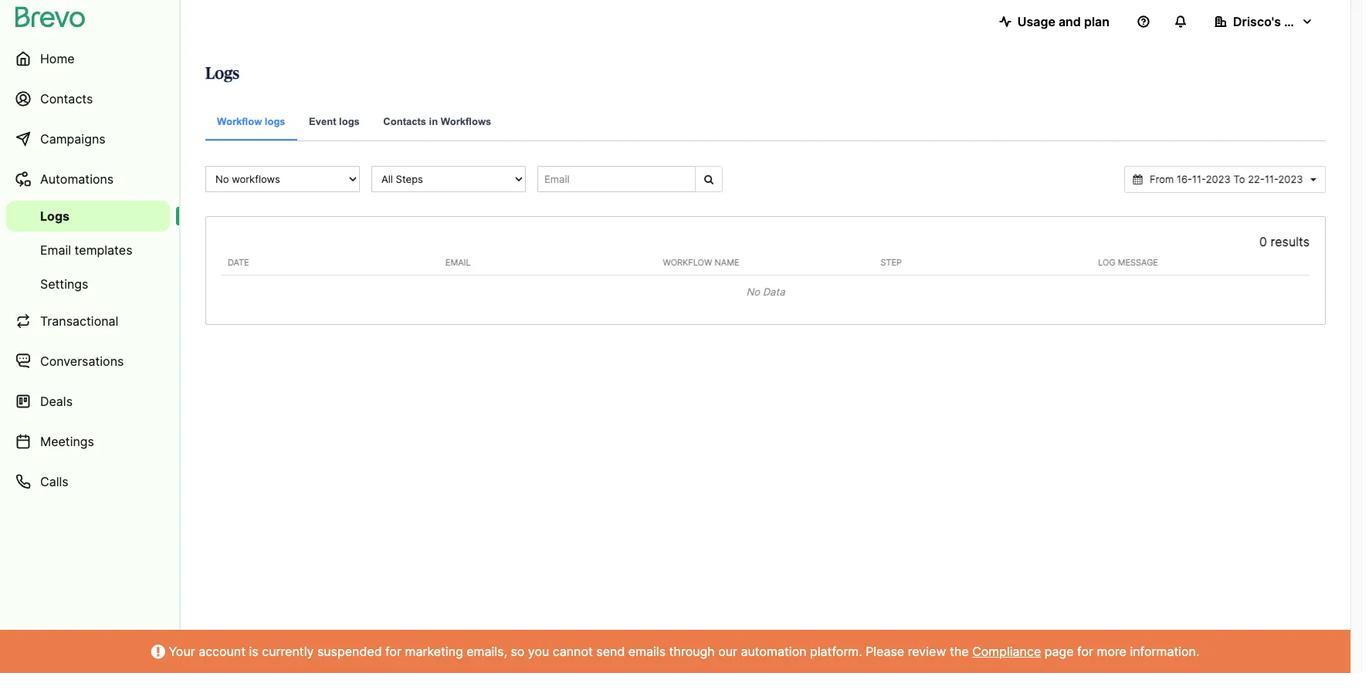 Task type: locate. For each thing, give the bounding box(es) containing it.
workflows
[[441, 116, 492, 127]]

so
[[511, 644, 525, 660]]

1 for from the left
[[386, 644, 402, 660]]

None text field
[[1146, 172, 1308, 187]]

message
[[1118, 257, 1159, 268]]

email for email
[[446, 257, 471, 268]]

transactional link
[[6, 303, 170, 340]]

exclamation circle image
[[151, 647, 165, 659]]

emails,
[[467, 644, 507, 660]]

contacts left in
[[383, 116, 426, 127]]

drisco's drinks button
[[1203, 6, 1326, 37]]

for left marketing
[[386, 644, 402, 660]]

contacts up campaigns
[[40, 91, 93, 107]]

logs right event
[[339, 116, 360, 127]]

contacts for contacts
[[40, 91, 93, 107]]

marketing
[[405, 644, 463, 660]]

campaigns link
[[6, 121, 170, 158]]

contacts
[[40, 91, 93, 107], [383, 116, 426, 127]]

1 vertical spatial contacts
[[383, 116, 426, 127]]

settings
[[40, 277, 88, 292]]

0 vertical spatial logs
[[205, 66, 240, 82]]

1 logs from the left
[[265, 116, 286, 127]]

more
[[1097, 644, 1127, 660]]

automations
[[40, 171, 114, 187]]

1 vertical spatial logs
[[40, 209, 70, 224]]

meetings
[[40, 434, 94, 450]]

workflow for workflow name
[[663, 257, 713, 268]]

review
[[908, 644, 947, 660]]

email
[[40, 243, 71, 258], [446, 257, 471, 268]]

0 horizontal spatial for
[[386, 644, 402, 660]]

currently
[[262, 644, 314, 660]]

logs
[[265, 116, 286, 127], [339, 116, 360, 127]]

0 vertical spatial contacts
[[40, 91, 93, 107]]

1 horizontal spatial logs
[[339, 116, 360, 127]]

1 horizontal spatial logs
[[205, 66, 240, 82]]

results
[[1271, 234, 1310, 249]]

emails
[[629, 644, 666, 660]]

workflow logs
[[217, 116, 286, 127]]

logs inside the event logs "link"
[[339, 116, 360, 127]]

compliance
[[973, 644, 1042, 660]]

drisco's drinks
[[1234, 14, 1323, 29]]

0
[[1260, 234, 1268, 249]]

send
[[597, 644, 625, 660]]

workflow logs link
[[205, 105, 297, 141]]

2 logs from the left
[[339, 116, 360, 127]]

page
[[1045, 644, 1074, 660]]

compliance link
[[973, 644, 1042, 660]]

event logs link
[[297, 105, 371, 141]]

contacts in workflows link
[[372, 105, 503, 141]]

0 horizontal spatial email
[[40, 243, 71, 258]]

deals link
[[6, 383, 170, 420]]

2 for from the left
[[1078, 644, 1094, 660]]

0 horizontal spatial workflow
[[217, 116, 262, 127]]

for right the "page" on the bottom right
[[1078, 644, 1094, 660]]

0 horizontal spatial logs
[[265, 116, 286, 127]]

logs down automations at the top left of page
[[40, 209, 70, 224]]

logs inside 'workflow logs' link
[[265, 116, 286, 127]]

0 horizontal spatial logs
[[40, 209, 70, 224]]

workflow
[[217, 116, 262, 127], [663, 257, 713, 268]]

through
[[669, 644, 715, 660]]

for
[[386, 644, 402, 660], [1078, 644, 1094, 660]]

1 horizontal spatial for
[[1078, 644, 1094, 660]]

calendar image
[[1134, 175, 1143, 185]]

workflow name
[[663, 257, 740, 268]]

usage and plan button
[[987, 6, 1122, 37]]

1 horizontal spatial contacts
[[383, 116, 426, 127]]

and
[[1059, 14, 1081, 29]]

0 horizontal spatial contacts
[[40, 91, 93, 107]]

logs left event
[[265, 116, 286, 127]]

logs link
[[6, 201, 170, 232]]

1 horizontal spatial workflow
[[663, 257, 713, 268]]

home link
[[6, 40, 170, 77]]

data
[[763, 286, 785, 298]]

information.
[[1131, 644, 1200, 660]]

deals
[[40, 394, 73, 409]]

logs up workflow logs
[[205, 66, 240, 82]]

plan
[[1084, 14, 1110, 29]]

logs
[[205, 66, 240, 82], [40, 209, 70, 224]]

1 vertical spatial workflow
[[663, 257, 713, 268]]

0 vertical spatial workflow
[[217, 116, 262, 127]]

1 horizontal spatial email
[[446, 257, 471, 268]]



Task type: describe. For each thing, give the bounding box(es) containing it.
contacts in workflows
[[383, 116, 492, 127]]

your
[[169, 644, 195, 660]]

email templates link
[[6, 235, 170, 266]]

drisco's
[[1234, 14, 1282, 29]]

logs for workflow logs
[[265, 116, 286, 127]]

meetings link
[[6, 423, 170, 460]]

please
[[866, 644, 905, 660]]

our
[[719, 644, 738, 660]]

platform.
[[810, 644, 863, 660]]

no data
[[747, 286, 785, 298]]

automations link
[[6, 161, 170, 198]]

you
[[528, 644, 549, 660]]

is
[[249, 644, 259, 660]]

contacts link
[[6, 80, 170, 117]]

usage and plan
[[1018, 14, 1110, 29]]

email templates
[[40, 243, 133, 258]]

campaigns
[[40, 131, 106, 147]]

name
[[715, 257, 740, 268]]

your account is currently suspended for marketing emails, so you cannot send emails through our automation platform. please review the compliance page for more information.
[[165, 644, 1200, 660]]

home
[[40, 51, 75, 66]]

drinks
[[1285, 14, 1323, 29]]

transactional
[[40, 314, 118, 329]]

Email text field
[[538, 166, 696, 192]]

event logs
[[309, 116, 360, 127]]

in
[[429, 116, 438, 127]]

calls link
[[6, 463, 170, 501]]

email for email templates
[[40, 243, 71, 258]]

conversations link
[[6, 343, 170, 380]]

templates
[[75, 243, 133, 258]]

account
[[199, 644, 246, 660]]

logs for event logs
[[339, 116, 360, 127]]

step
[[881, 257, 902, 268]]

the
[[950, 644, 969, 660]]

settings link
[[6, 269, 170, 300]]

log
[[1099, 257, 1116, 268]]

no
[[747, 286, 760, 298]]

automation
[[741, 644, 807, 660]]

conversations
[[40, 354, 124, 369]]

0 results
[[1260, 234, 1310, 249]]

event
[[309, 116, 336, 127]]

contacts for contacts in workflows
[[383, 116, 426, 127]]

cannot
[[553, 644, 593, 660]]

suspended
[[317, 644, 382, 660]]

date
[[228, 257, 249, 268]]

search image
[[704, 175, 714, 185]]

calls
[[40, 474, 68, 490]]

log message
[[1099, 257, 1159, 268]]

workflow for workflow logs
[[217, 116, 262, 127]]

usage
[[1018, 14, 1056, 29]]



Task type: vqa. For each thing, say whether or not it's contained in the screenshot.
and
yes



